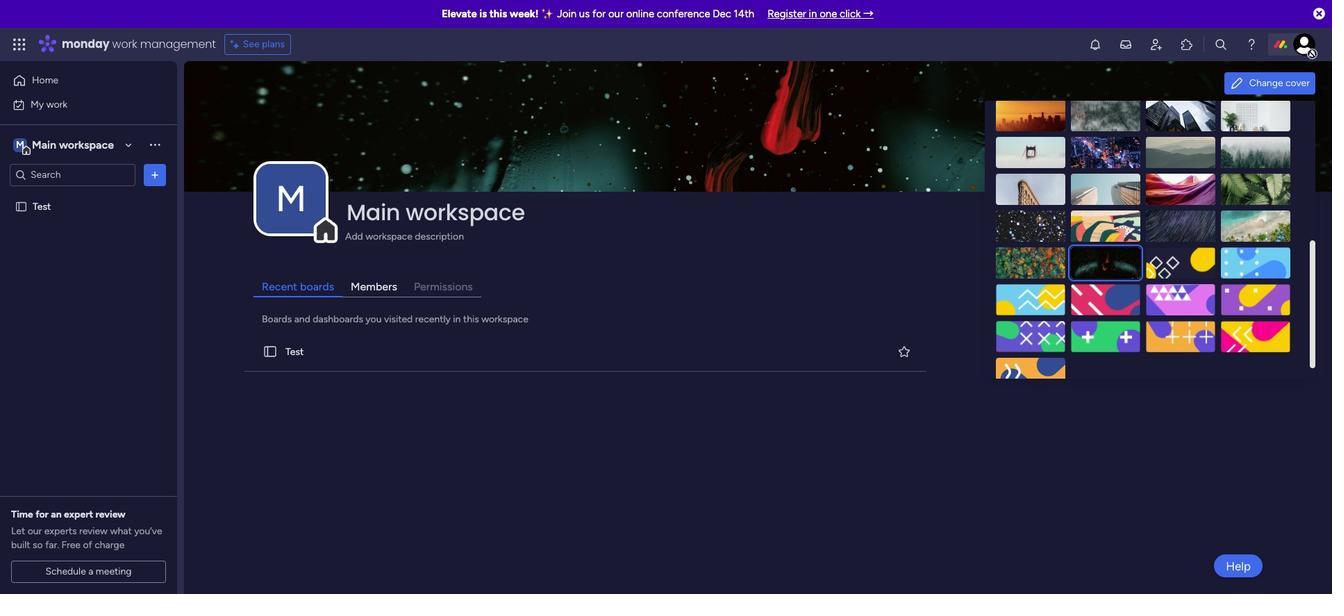 Task type: vqa. For each thing, say whether or not it's contained in the screenshot.
right The Out
no



Task type: describe. For each thing, give the bounding box(es) containing it.
select product image
[[13, 38, 26, 51]]

cover
[[1286, 77, 1310, 89]]

1 horizontal spatial public board image
[[263, 344, 278, 359]]

help image
[[1245, 38, 1259, 51]]

far.
[[45, 539, 59, 551]]

invite members image
[[1150, 38, 1164, 51]]

join
[[557, 8, 577, 20]]

members
[[351, 280, 397, 293]]

built
[[11, 539, 30, 551]]

us
[[579, 8, 590, 20]]

boards and dashboards you visited recently in this workspace
[[262, 313, 529, 325]]

✨
[[541, 8, 555, 20]]

week!
[[510, 8, 539, 20]]

time
[[11, 509, 33, 520]]

help button
[[1215, 554, 1263, 577]]

register in one click → link
[[768, 8, 874, 20]]

0 horizontal spatial workspace image
[[13, 137, 27, 153]]

apps image
[[1181, 38, 1194, 51]]

of
[[83, 539, 92, 551]]

m for leftmost workspace image
[[16, 139, 24, 150]]

help
[[1226, 559, 1251, 573]]

work for monday
[[112, 36, 137, 52]]

test list box
[[0, 192, 177, 406]]

change
[[1250, 77, 1284, 89]]

1 horizontal spatial this
[[490, 8, 507, 20]]

workspace selection element
[[13, 137, 116, 155]]

1 vertical spatial main
[[347, 197, 400, 228]]

dashboards
[[313, 313, 363, 325]]

charge
[[95, 539, 125, 551]]

our inside time for an expert review let our experts review what you've built so far. free of charge
[[28, 525, 42, 537]]

visited
[[384, 313, 413, 325]]

search everything image
[[1215, 38, 1228, 51]]

let
[[11, 525, 25, 537]]

1 vertical spatial this
[[463, 313, 479, 325]]

change cover button
[[1225, 72, 1316, 94]]

boards
[[262, 313, 292, 325]]

you
[[366, 313, 382, 325]]

elevate is this week! ✨ join us for our online conference dec 14th
[[442, 8, 755, 20]]

recent
[[262, 280, 297, 293]]

an
[[51, 509, 62, 520]]

public board image inside test list box
[[15, 200, 28, 213]]

brad klo image
[[1294, 33, 1316, 56]]

meeting
[[96, 566, 132, 577]]

management
[[140, 36, 216, 52]]

conference
[[657, 8, 711, 20]]

m button
[[256, 164, 326, 234]]

1 vertical spatial main workspace
[[347, 197, 525, 228]]

see
[[243, 38, 260, 50]]

workspace options image
[[148, 138, 162, 152]]



Task type: locate. For each thing, give the bounding box(es) containing it.
a
[[88, 566, 93, 577]]

0 horizontal spatial this
[[463, 313, 479, 325]]

home button
[[8, 69, 149, 92]]

0 vertical spatial main
[[32, 138, 56, 151]]

Search in workspace field
[[29, 167, 116, 183]]

review up what
[[95, 509, 126, 520]]

for inside time for an expert review let our experts review what you've built so far. free of charge
[[36, 509, 49, 520]]

permissions
[[414, 280, 473, 293]]

1 horizontal spatial test
[[286, 346, 304, 358]]

1 horizontal spatial m
[[276, 177, 306, 220]]

schedule a meeting button
[[11, 561, 166, 583]]

1 horizontal spatial main workspace
[[347, 197, 525, 228]]

Main workspace field
[[343, 197, 1276, 228]]

see plans button
[[224, 34, 291, 55]]

register in one click →
[[768, 8, 874, 20]]

for right us
[[593, 8, 606, 20]]

test down and
[[286, 346, 304, 358]]

→
[[864, 8, 874, 20]]

0 vertical spatial public board image
[[15, 200, 28, 213]]

expert
[[64, 509, 93, 520]]

schedule a meeting
[[45, 566, 132, 577]]

0 vertical spatial work
[[112, 36, 137, 52]]

0 horizontal spatial test
[[33, 200, 51, 212]]

test down search in workspace field
[[33, 200, 51, 212]]

m
[[16, 139, 24, 150], [276, 177, 306, 220]]

0 horizontal spatial m
[[16, 139, 24, 150]]

0 vertical spatial main workspace
[[32, 138, 114, 151]]

0 horizontal spatial main workspace
[[32, 138, 114, 151]]

0 horizontal spatial for
[[36, 509, 49, 520]]

for
[[593, 8, 606, 20], [36, 509, 49, 520]]

1 horizontal spatial for
[[593, 8, 606, 20]]

1 vertical spatial m
[[276, 177, 306, 220]]

work right monday
[[112, 36, 137, 52]]

inbox image
[[1119, 38, 1133, 51]]

0 vertical spatial in
[[809, 8, 817, 20]]

m for bottommost workspace image
[[276, 177, 306, 220]]

1 horizontal spatial workspace image
[[256, 164, 326, 234]]

test
[[33, 200, 51, 212], [286, 346, 304, 358]]

review
[[95, 509, 126, 520], [79, 525, 108, 537]]

our up so
[[28, 525, 42, 537]]

recently
[[415, 313, 451, 325]]

boards
[[300, 280, 334, 293]]

in
[[809, 8, 817, 20], [453, 313, 461, 325]]

m inside popup button
[[276, 177, 306, 220]]

1 vertical spatial review
[[79, 525, 108, 537]]

test inside list box
[[33, 200, 51, 212]]

my work
[[31, 98, 67, 110]]

in left one
[[809, 8, 817, 20]]

home
[[32, 74, 59, 86]]

main workspace up description
[[347, 197, 525, 228]]

workspace image
[[13, 137, 27, 153], [256, 164, 326, 234]]

test link
[[242, 332, 930, 372]]

1 vertical spatial public board image
[[263, 344, 278, 359]]

0 vertical spatial m
[[16, 139, 24, 150]]

time for an expert review let our experts review what you've built so far. free of charge
[[11, 509, 162, 551]]

so
[[33, 539, 43, 551]]

1 horizontal spatial in
[[809, 8, 817, 20]]

free
[[62, 539, 81, 551]]

work inside button
[[46, 98, 67, 110]]

0 vertical spatial for
[[593, 8, 606, 20]]

options image
[[148, 168, 162, 182]]

notifications image
[[1089, 38, 1103, 51]]

this
[[490, 8, 507, 20], [463, 313, 479, 325]]

main workspace
[[32, 138, 114, 151], [347, 197, 525, 228]]

1 vertical spatial for
[[36, 509, 49, 520]]

elevate
[[442, 8, 477, 20]]

0 vertical spatial this
[[490, 8, 507, 20]]

description
[[415, 231, 464, 243]]

experts
[[44, 525, 77, 537]]

and
[[294, 313, 310, 325]]

work right my
[[46, 98, 67, 110]]

1 horizontal spatial work
[[112, 36, 137, 52]]

main inside 'workspace selection' element
[[32, 138, 56, 151]]

1 horizontal spatial main
[[347, 197, 400, 228]]

one
[[820, 8, 838, 20]]

0 vertical spatial review
[[95, 509, 126, 520]]

change cover
[[1250, 77, 1310, 89]]

add
[[345, 231, 363, 243]]

click
[[840, 8, 861, 20]]

1 vertical spatial work
[[46, 98, 67, 110]]

work
[[112, 36, 137, 52], [46, 98, 67, 110]]

what
[[110, 525, 132, 537]]

workspace
[[59, 138, 114, 151], [406, 197, 525, 228], [366, 231, 413, 243], [482, 313, 529, 325]]

this right recently
[[463, 313, 479, 325]]

add workspace description
[[345, 231, 464, 243]]

dec
[[713, 8, 732, 20]]

0 horizontal spatial our
[[28, 525, 42, 537]]

schedule
[[45, 566, 86, 577]]

recent boards
[[262, 280, 334, 293]]

0 horizontal spatial public board image
[[15, 200, 28, 213]]

work for my
[[46, 98, 67, 110]]

main workspace up search in workspace field
[[32, 138, 114, 151]]

plans
[[262, 38, 285, 50]]

my
[[31, 98, 44, 110]]

add to favorites image
[[898, 344, 911, 358]]

1 vertical spatial test
[[286, 346, 304, 358]]

online
[[627, 8, 655, 20]]

1 vertical spatial in
[[453, 313, 461, 325]]

monday
[[62, 36, 109, 52]]

main up 'add'
[[347, 197, 400, 228]]

test for public board image in the test list box
[[33, 200, 51, 212]]

main
[[32, 138, 56, 151], [347, 197, 400, 228]]

0 vertical spatial our
[[609, 8, 624, 20]]

register
[[768, 8, 807, 20]]

test for right public board image
[[286, 346, 304, 358]]

see plans
[[243, 38, 285, 50]]

public board image
[[15, 200, 28, 213], [263, 344, 278, 359]]

0 vertical spatial test
[[33, 200, 51, 212]]

m inside 'workspace selection' element
[[16, 139, 24, 150]]

0 horizontal spatial in
[[453, 313, 461, 325]]

for left an
[[36, 509, 49, 520]]

our
[[609, 8, 624, 20], [28, 525, 42, 537]]

1 vertical spatial our
[[28, 525, 42, 537]]

is
[[480, 8, 487, 20]]

option
[[0, 194, 177, 197]]

0 vertical spatial workspace image
[[13, 137, 27, 153]]

monday work management
[[62, 36, 216, 52]]

you've
[[134, 525, 162, 537]]

main down my work
[[32, 138, 56, 151]]

my work button
[[8, 93, 149, 116]]

1 horizontal spatial our
[[609, 8, 624, 20]]

14th
[[734, 8, 755, 20]]

0 horizontal spatial work
[[46, 98, 67, 110]]

0 horizontal spatial main
[[32, 138, 56, 151]]

this right the is
[[490, 8, 507, 20]]

main workspace inside 'workspace selection' element
[[32, 138, 114, 151]]

1 vertical spatial workspace image
[[256, 164, 326, 234]]

in right recently
[[453, 313, 461, 325]]

our left online
[[609, 8, 624, 20]]

review up of
[[79, 525, 108, 537]]



